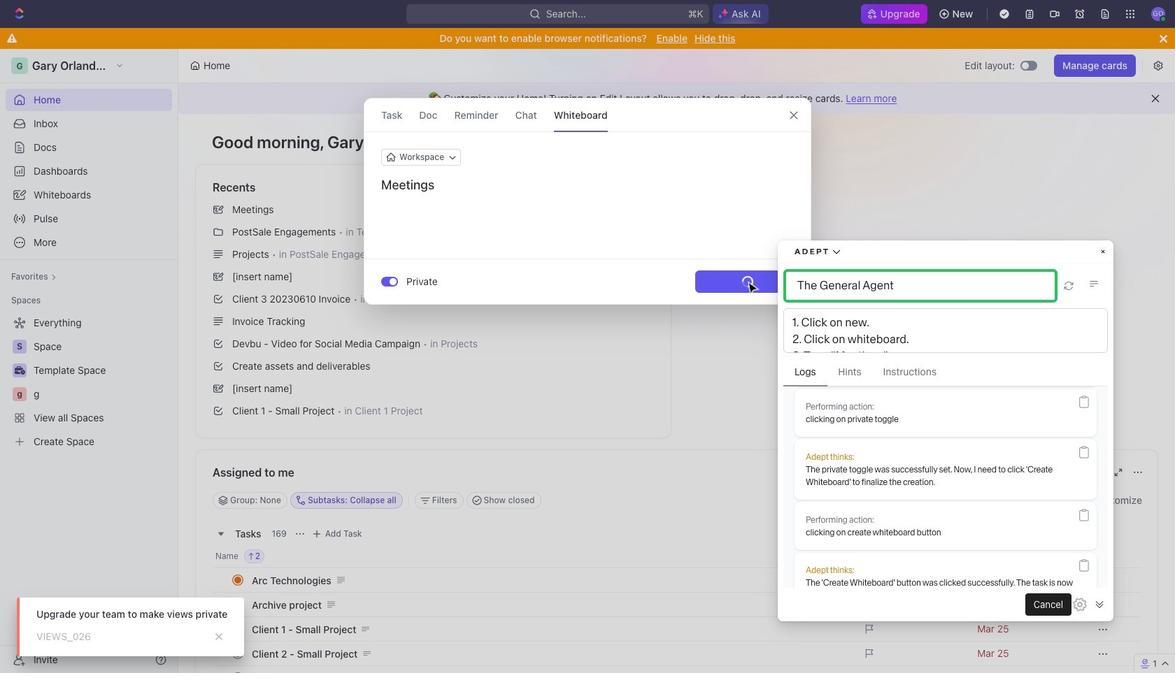 Task type: locate. For each thing, give the bounding box(es) containing it.
tree
[[6, 312, 172, 454]]

tree inside sidebar 'navigation'
[[6, 312, 172, 454]]

alert
[[178, 83, 1176, 114]]

sidebar navigation
[[0, 49, 178, 674]]

dialog
[[364, 98, 812, 305]]



Task type: vqa. For each thing, say whether or not it's contained in the screenshot.
Upgrade link
no



Task type: describe. For each thing, give the bounding box(es) containing it.
Name this Whiteboard... field
[[365, 177, 811, 194]]

Search tasks... text field
[[946, 491, 1086, 512]]



